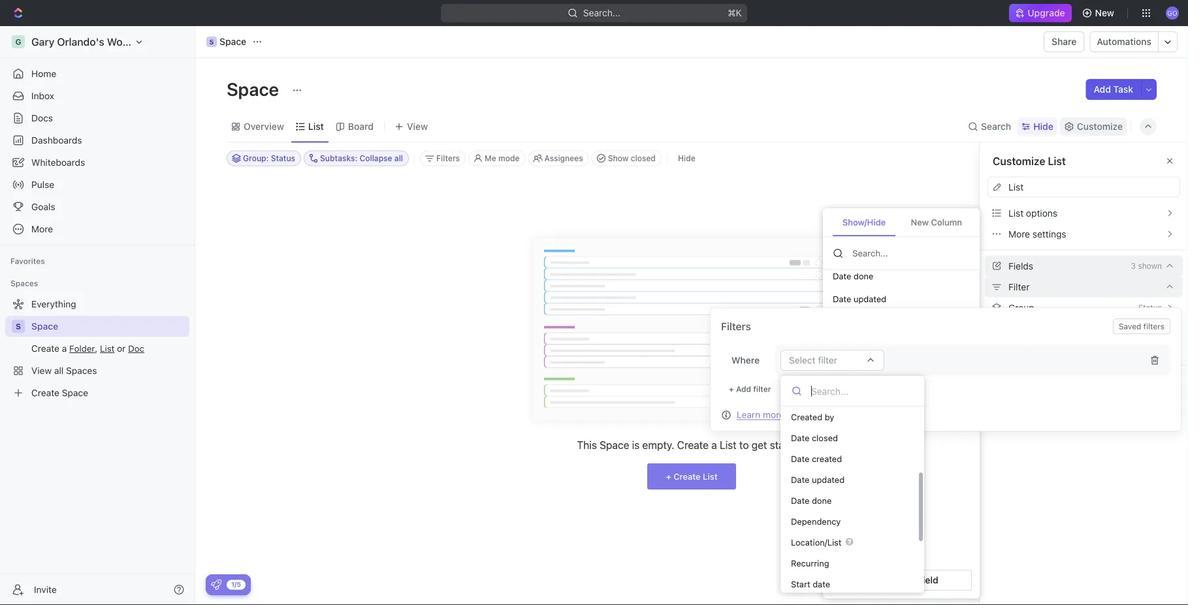 Task type: describe. For each thing, give the bounding box(es) containing it.
assignees button
[[528, 151, 589, 166]]

customize list
[[993, 155, 1066, 167]]

invite
[[34, 585, 57, 596]]

created
[[791, 413, 823, 422]]

customize for customize
[[1077, 121, 1123, 132]]

1 vertical spatial create
[[674, 472, 701, 482]]

this
[[577, 439, 597, 452]]

is
[[632, 439, 640, 452]]

inbox link
[[5, 86, 189, 107]]

new button
[[1077, 3, 1123, 24]]

where
[[732, 355, 760, 366]]

copy link
[[1009, 376, 1048, 387]]

+ for + create list
[[666, 472, 672, 482]]

goals
[[31, 202, 55, 212]]

task id
[[833, 523, 862, 533]]

onboarding checklist button element
[[211, 580, 221, 591]]

upgrade link
[[1010, 4, 1072, 22]]

automations button
[[1091, 32, 1158, 52]]

Search... text field
[[812, 382, 913, 401]]

customize for customize list
[[993, 155, 1046, 167]]

pull requests
[[833, 432, 887, 441]]

list down hide dropdown button
[[1048, 155, 1066, 167]]

recurring
[[791, 559, 830, 569]]

list link
[[306, 118, 324, 136]]

use existing field button
[[831, 570, 972, 591]]

add task
[[1094, 84, 1134, 95]]

home link
[[5, 63, 189, 84]]

+ add filter
[[729, 385, 771, 394]]

start for recurring
[[791, 580, 811, 590]]

date closed
[[791, 434, 838, 443]]

0 vertical spatial done
[[854, 272, 874, 281]]

date for recurring
[[813, 580, 831, 590]]

overview
[[244, 121, 284, 132]]

0 horizontal spatial status
[[833, 500, 858, 510]]

tab list containing show/hide
[[823, 208, 980, 237]]

pulse
[[31, 179, 54, 190]]

Search tasks... text field
[[1026, 149, 1156, 168]]

field
[[920, 575, 939, 586]]

created by
[[791, 413, 835, 422]]

0 horizontal spatial date done
[[791, 496, 832, 506]]

dependency
[[791, 517, 841, 527]]

sprints
[[833, 455, 861, 464]]

task inside button
[[1114, 84, 1134, 95]]

0 vertical spatial create
[[677, 439, 709, 452]]

time tracked
[[833, 546, 885, 556]]

use
[[865, 575, 881, 586]]

Search field
[[851, 248, 970, 259]]

share
[[1052, 36, 1077, 47]]

⌘k
[[728, 8, 742, 18]]

search...
[[583, 8, 621, 18]]

0 horizontal spatial updated
[[812, 475, 845, 485]]

time
[[833, 546, 853, 556]]

date up dependency
[[791, 496, 810, 506]]

filter
[[1009, 282, 1030, 292]]

0 vertical spatial date updated
[[833, 294, 887, 304]]

1 vertical spatial done
[[812, 496, 832, 506]]

+ create list
[[666, 472, 718, 482]]

select
[[789, 355, 816, 366]]

date up latest in the right bottom of the page
[[833, 294, 852, 304]]

space link
[[31, 316, 187, 337]]

saved filters
[[1119, 322, 1165, 331]]

latest comment
[[833, 340, 897, 350]]

select filter
[[789, 355, 838, 366]]

hide button
[[1018, 118, 1058, 136]]

show/hide
[[843, 218, 886, 227]]

options
[[1026, 208, 1058, 219]]

tracked
[[855, 546, 885, 556]]

customize button
[[1060, 118, 1127, 136]]

assignees
[[545, 154, 583, 163]]

0 horizontal spatial task
[[833, 523, 851, 533]]

hide inside button
[[678, 154, 696, 163]]

learn more about filters
[[737, 410, 838, 420]]

list down the customize list
[[1009, 182, 1024, 192]]

add task button
[[1086, 79, 1141, 100]]

more
[[763, 410, 785, 420]]

s for s
[[16, 322, 21, 331]]

1/5
[[231, 581, 241, 589]]

settings
[[1033, 229, 1067, 239]]

linked docs
[[833, 363, 882, 373]]

by
[[825, 413, 835, 422]]

1 horizontal spatial docs
[[861, 363, 882, 373]]

new column
[[911, 218, 962, 227]]

copy link button
[[988, 371, 1181, 392]]

filter button
[[980, 277, 1189, 298]]

whiteboards link
[[5, 152, 189, 173]]

hide inside dropdown button
[[1034, 121, 1054, 132]]

copy
[[1009, 376, 1031, 387]]

0 vertical spatial updated
[[854, 294, 887, 304]]

use existing field
[[865, 575, 939, 586]]

linked for linked docs
[[833, 363, 859, 373]]

board
[[348, 121, 374, 132]]

learn more about filters link
[[737, 410, 838, 420]]

more
[[1009, 229, 1030, 239]]

fields
[[1009, 261, 1034, 271]]

board link
[[346, 118, 374, 136]]

to
[[740, 439, 749, 452]]

date created
[[791, 454, 842, 464]]

column
[[931, 218, 962, 227]]

lists
[[833, 409, 852, 419]]

0 horizontal spatial filters
[[814, 410, 838, 420]]

get
[[752, 439, 767, 452]]

about
[[787, 410, 811, 420]]



Task type: locate. For each thing, give the bounding box(es) containing it.
automations
[[1097, 36, 1152, 47]]

filter button
[[988, 277, 1181, 298]]

more settings button
[[988, 224, 1181, 245]]

0 vertical spatial start
[[833, 477, 852, 487]]

0 horizontal spatial +
[[666, 472, 672, 482]]

+ down "where"
[[729, 385, 734, 394]]

1 vertical spatial s
[[16, 322, 21, 331]]

s for s space
[[209, 38, 214, 45]]

1 linked from the top
[[833, 363, 859, 373]]

updated down created
[[812, 475, 845, 485]]

1 vertical spatial start
[[791, 580, 811, 590]]

docs
[[31, 113, 53, 123], [861, 363, 882, 373]]

date updated up latest comment
[[833, 294, 887, 304]]

1 horizontal spatial new
[[1095, 8, 1115, 18]]

start date for sprints
[[833, 477, 872, 487]]

1 horizontal spatial status
[[1139, 303, 1162, 313]]

1 horizontal spatial start
[[833, 477, 852, 487]]

0 vertical spatial start date
[[833, 477, 872, 487]]

create down 'this space is empty. create a list to get started.'
[[674, 472, 701, 482]]

add
[[1094, 84, 1111, 95], [736, 385, 751, 394]]

0 horizontal spatial docs
[[31, 113, 53, 123]]

linked for linked tasks
[[833, 386, 859, 396]]

this space is empty. create a list to get started.
[[577, 439, 807, 452]]

docs up tasks
[[861, 363, 882, 373]]

0 horizontal spatial new
[[911, 218, 929, 227]]

1 vertical spatial customize
[[993, 155, 1046, 167]]

1 vertical spatial hide
[[678, 154, 696, 163]]

space inside "tree"
[[31, 321, 58, 332]]

list down a
[[703, 472, 718, 482]]

linked
[[833, 363, 859, 373], [833, 386, 859, 396]]

spaces
[[10, 279, 38, 288]]

favorites button
[[5, 254, 50, 269]]

1 horizontal spatial start date
[[833, 477, 872, 487]]

updated up latest comment
[[854, 294, 887, 304]]

list left board link on the top left of the page
[[308, 121, 324, 132]]

1 horizontal spatial date
[[855, 477, 872, 487]]

home
[[31, 68, 56, 79]]

1 horizontal spatial s
[[209, 38, 214, 45]]

list up more
[[1009, 208, 1024, 219]]

1 horizontal spatial done
[[854, 272, 874, 281]]

0 horizontal spatial space, , element
[[12, 320, 25, 333]]

empty.
[[643, 439, 675, 452]]

onboarding checklist button image
[[211, 580, 221, 591]]

linked down latest in the right bottom of the page
[[833, 363, 859, 373]]

customize inside 'button'
[[1077, 121, 1123, 132]]

1 horizontal spatial hide
[[1034, 121, 1054, 132]]

space, , element inside space "tree"
[[12, 320, 25, 333]]

1 vertical spatial filters
[[814, 410, 838, 420]]

1 vertical spatial start date
[[791, 580, 831, 590]]

share button
[[1044, 31, 1085, 52]]

0 horizontal spatial start
[[791, 580, 811, 590]]

created
[[812, 454, 842, 464]]

a
[[712, 439, 717, 452]]

0 vertical spatial docs
[[31, 113, 53, 123]]

linked up lists
[[833, 386, 859, 396]]

done up dependency
[[812, 496, 832, 506]]

0 horizontal spatial customize
[[993, 155, 1046, 167]]

0 vertical spatial date done
[[833, 272, 874, 281]]

1 vertical spatial updated
[[812, 475, 845, 485]]

latest
[[833, 340, 858, 350]]

filter up more
[[754, 385, 771, 394]]

space tree
[[5, 294, 189, 404]]

new inside button
[[911, 218, 929, 227]]

docs link
[[5, 108, 189, 129]]

1 vertical spatial status
[[833, 500, 858, 510]]

start date for recurring
[[791, 580, 831, 590]]

3
[[1131, 262, 1136, 271]]

0 vertical spatial space, , element
[[206, 37, 217, 47]]

0 vertical spatial task
[[1114, 84, 1134, 95]]

requests
[[850, 432, 887, 441]]

s space
[[209, 36, 246, 47]]

date done up dependency
[[791, 496, 832, 506]]

inbox
[[31, 90, 54, 101]]

done down "search" field
[[854, 272, 874, 281]]

+ for + add filter
[[729, 385, 734, 394]]

date updated down date created
[[791, 475, 845, 485]]

1 horizontal spatial +
[[729, 385, 734, 394]]

s
[[209, 38, 214, 45], [16, 322, 21, 331]]

start
[[833, 477, 852, 487], [791, 580, 811, 590]]

s inside 'space, ,' element
[[16, 322, 21, 331]]

customize down hide dropdown button
[[993, 155, 1046, 167]]

0 horizontal spatial date
[[813, 580, 831, 590]]

filters right the saved
[[1144, 322, 1165, 331]]

new column button
[[903, 210, 970, 237]]

saved
[[1119, 322, 1142, 331]]

filters
[[1144, 322, 1165, 331], [814, 410, 838, 420]]

list
[[308, 121, 324, 132], [1048, 155, 1066, 167], [1009, 182, 1024, 192], [1009, 208, 1024, 219], [720, 439, 737, 452], [703, 472, 718, 482]]

learn
[[737, 410, 761, 420]]

customize
[[1077, 121, 1123, 132], [993, 155, 1046, 167]]

date down started.
[[791, 454, 810, 464]]

docs down inbox
[[31, 113, 53, 123]]

new up automations
[[1095, 8, 1115, 18]]

docs inside docs link
[[31, 113, 53, 123]]

1 vertical spatial task
[[833, 523, 851, 533]]

add up learn
[[736, 385, 751, 394]]

0 horizontal spatial start date
[[791, 580, 831, 590]]

date down "sprints"
[[855, 477, 872, 487]]

1 vertical spatial date done
[[791, 496, 832, 506]]

select filter button
[[781, 350, 885, 371]]

task
[[1114, 84, 1134, 95], [833, 523, 851, 533]]

1 horizontal spatial customize
[[1077, 121, 1123, 132]]

location/list
[[791, 538, 842, 548]]

1 horizontal spatial add
[[1094, 84, 1111, 95]]

date done down the show/hide "button"
[[833, 272, 874, 281]]

list right a
[[720, 439, 737, 452]]

1 vertical spatial space, , element
[[12, 320, 25, 333]]

dashboards link
[[5, 130, 189, 151]]

filter down latest in the right bottom of the page
[[818, 355, 838, 366]]

done
[[854, 272, 874, 281], [812, 496, 832, 506]]

0 horizontal spatial hide
[[678, 154, 696, 163]]

add inside button
[[1094, 84, 1111, 95]]

0 vertical spatial new
[[1095, 8, 1115, 18]]

0 horizontal spatial s
[[16, 322, 21, 331]]

dashboards
[[31, 135, 82, 146]]

date updated
[[833, 294, 887, 304], [791, 475, 845, 485]]

whiteboards
[[31, 157, 85, 168]]

0 horizontal spatial done
[[812, 496, 832, 506]]

customize up search tasks... text box on the right top of the page
[[1077, 121, 1123, 132]]

task down automations button
[[1114, 84, 1134, 95]]

start down "sprints"
[[833, 477, 852, 487]]

new for new column
[[911, 218, 929, 227]]

started.
[[770, 439, 807, 452]]

1 horizontal spatial updated
[[854, 294, 887, 304]]

0 vertical spatial add
[[1094, 84, 1111, 95]]

new for new
[[1095, 8, 1115, 18]]

tasks
[[861, 386, 882, 396]]

linked tasks
[[833, 386, 882, 396]]

0 vertical spatial linked
[[833, 363, 859, 373]]

1 vertical spatial add
[[736, 385, 751, 394]]

pull
[[833, 432, 848, 441]]

start date down recurring
[[791, 580, 831, 590]]

more settings
[[1009, 229, 1067, 239]]

id
[[853, 523, 862, 533]]

0 vertical spatial customize
[[1077, 121, 1123, 132]]

hide button
[[673, 151, 701, 166]]

status up "task id"
[[833, 500, 858, 510]]

0 vertical spatial date
[[855, 477, 872, 487]]

date down created
[[791, 434, 810, 443]]

comment
[[860, 340, 897, 350]]

start date down "sprints"
[[833, 477, 872, 487]]

s inside s space
[[209, 38, 214, 45]]

status
[[1139, 303, 1162, 313], [833, 500, 858, 510]]

date down recurring
[[813, 580, 831, 590]]

space, , element
[[206, 37, 217, 47], [12, 320, 25, 333]]

date for sprints
[[855, 477, 872, 487]]

status up saved filters
[[1139, 303, 1162, 313]]

0 vertical spatial status
[[1139, 303, 1162, 313]]

tab list
[[823, 208, 980, 237]]

create left a
[[677, 439, 709, 452]]

0 horizontal spatial add
[[736, 385, 751, 394]]

updated
[[854, 294, 887, 304], [812, 475, 845, 485]]

existing
[[884, 575, 917, 586]]

date down the show/hide "button"
[[833, 272, 852, 281]]

add up customize 'button'
[[1094, 84, 1111, 95]]

3 shown
[[1131, 262, 1162, 271]]

1 vertical spatial new
[[911, 218, 929, 227]]

filter inside dropdown button
[[818, 355, 838, 366]]

link
[[1033, 376, 1048, 387]]

0 vertical spatial +
[[729, 385, 734, 394]]

favorites
[[10, 257, 45, 266]]

list inside 'button'
[[1009, 208, 1024, 219]]

1 vertical spatial +
[[666, 472, 672, 482]]

pulse link
[[5, 174, 189, 195]]

space
[[220, 36, 246, 47], [227, 78, 283, 100], [31, 321, 58, 332], [600, 439, 629, 452]]

0 vertical spatial filter
[[818, 355, 838, 366]]

sidebar navigation
[[0, 26, 195, 606]]

start for sprints
[[833, 477, 852, 487]]

1 horizontal spatial task
[[1114, 84, 1134, 95]]

0 horizontal spatial filter
[[754, 385, 771, 394]]

2 linked from the top
[[833, 386, 859, 396]]

start down recurring
[[791, 580, 811, 590]]

1 vertical spatial linked
[[833, 386, 859, 396]]

1 horizontal spatial date done
[[833, 272, 874, 281]]

1 horizontal spatial filter
[[818, 355, 838, 366]]

1 horizontal spatial filters
[[1144, 322, 1165, 331]]

filter
[[818, 355, 838, 366], [754, 385, 771, 394]]

1 vertical spatial date updated
[[791, 475, 845, 485]]

new
[[1095, 8, 1115, 18], [911, 218, 929, 227]]

+ down empty.
[[666, 472, 672, 482]]

1 horizontal spatial space, , element
[[206, 37, 217, 47]]

search
[[981, 121, 1012, 132]]

hide
[[1034, 121, 1054, 132], [678, 154, 696, 163]]

new inside button
[[1095, 8, 1115, 18]]

filters up closed
[[814, 410, 838, 420]]

new left the column
[[911, 218, 929, 227]]

task left 'id'
[[833, 523, 851, 533]]

0 vertical spatial s
[[209, 38, 214, 45]]

list options
[[1009, 208, 1058, 219]]

1 vertical spatial filter
[[754, 385, 771, 394]]

date down date created
[[791, 475, 810, 485]]

0 vertical spatial filters
[[1144, 322, 1165, 331]]

1 vertical spatial date
[[813, 580, 831, 590]]

0 vertical spatial hide
[[1034, 121, 1054, 132]]

list options button
[[988, 203, 1181, 224]]

1 vertical spatial docs
[[861, 363, 882, 373]]



Task type: vqa. For each thing, say whether or not it's contained in the screenshot.
Team Space inside the 'TREE'
no



